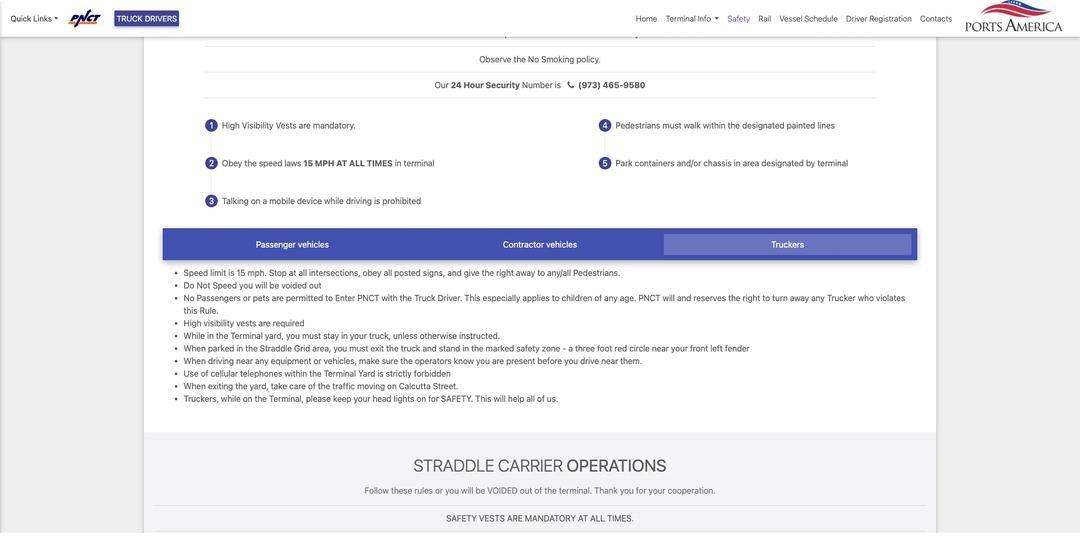 Task type: locate. For each thing, give the bounding box(es) containing it.
0 horizontal spatial vehicles
[[298, 240, 329, 249]]

designated left painted
[[743, 121, 785, 130]]

your left front
[[671, 344, 688, 354]]

0 vertical spatial at
[[337, 159, 347, 168]]

24
[[451, 80, 462, 90]]

talking on a mobile device while driving is prohibited
[[222, 196, 421, 206]]

within right walk in the top of the page
[[703, 121, 726, 130]]

0 horizontal spatial driving
[[208, 357, 234, 366]]

truck
[[117, 14, 143, 23], [414, 294, 436, 303]]

contractor
[[503, 240, 544, 249]]

1 horizontal spatial fire
[[586, 29, 601, 38]]

0 horizontal spatial any
[[255, 357, 269, 366]]

0 vertical spatial within
[[703, 121, 726, 130]]

instructed.
[[459, 331, 500, 341]]

1 vertical spatial for
[[636, 486, 647, 496]]

phone image
[[563, 81, 578, 89]]

and/or
[[677, 159, 702, 168]]

contacts
[[921, 14, 953, 23]]

1 vertical spatial be
[[476, 486, 485, 496]]

when up use
[[184, 357, 206, 366]]

you right thank
[[620, 486, 634, 496]]

1 terminal from the left
[[404, 159, 435, 168]]

0 horizontal spatial away
[[516, 268, 535, 278]]

0 vertical spatial away
[[516, 268, 535, 278]]

truck left 'drivers'
[[117, 14, 143, 23]]

device
[[297, 196, 322, 206]]

times.
[[607, 514, 634, 523]]

lines
[[818, 121, 835, 130]]

all
[[299, 268, 307, 278], [384, 268, 392, 278], [527, 394, 535, 404]]

stand
[[439, 344, 460, 354]]

take left the note
[[443, 29, 459, 38]]

and up operators
[[423, 344, 437, 354]]

high up while
[[184, 319, 201, 328]]

pnct left with
[[358, 294, 380, 303]]

parked
[[208, 344, 234, 354]]

all left times.
[[590, 514, 605, 523]]

for down street.
[[428, 394, 439, 404]]

yard, down telephones
[[250, 382, 269, 391]]

our
[[435, 80, 449, 90]]

cellular
[[211, 369, 238, 379]]

15 right laws
[[304, 159, 313, 168]]

must up grid
[[302, 331, 321, 341]]

speed up "do"
[[184, 268, 208, 278]]

be inside "speed limit is 15 mph. stop at all intersections, obey all posted signs, and give the right away to any/all pedestrians. do not speed you will be voided out no passengers or pets are permitted to enter pnct with the truck driver. this especially applies to children of any age. pnct will and reserves the right to turn away any trucker who violates this rule. high visibility vests are required while in the terminal yard, you must stay in your truck, unless otherwise instructed. when parked in the straddle grid area, you must exit the truck and stand in the marked safety zone - a three foot red circle near your front left fender when driving near any equipment or vehicles, make sure the operators know you are present before you drive near them. use of cellular telephones within the terminal yard is strictly forbidden when exiting the yard, take care of the traffic moving on calcutta street. truckers, while on the terminal, please keep your head lights on for safety. this will help all of us."
[[270, 281, 279, 291]]

for down operations
[[636, 486, 647, 496]]

while down exiting
[[221, 394, 241, 404]]

1 pnct from the left
[[358, 294, 380, 303]]

painted
[[787, 121, 816, 130]]

1 fire from the left
[[534, 29, 548, 38]]

safety.
[[441, 394, 473, 404]]

terminal right by
[[818, 159, 849, 168]]

any
[[605, 294, 618, 303], [812, 294, 825, 303], [255, 357, 269, 366]]

you right rules
[[445, 486, 459, 496]]

truck inside "speed limit is 15 mph. stop at all intersections, obey all posted signs, and give the right away to any/all pedestrians. do not speed you will be voided out no passengers or pets are permitted to enter pnct with the truck driver. this especially applies to children of any age. pnct will and reserves the right to turn away any trucker who violates this rule. high visibility vests are required while in the terminal yard, you must stay in your truck, unless otherwise instructed. when parked in the straddle grid area, you must exit the truck and stand in the marked safety zone - a three foot red circle near your front left fender when driving near any equipment or vehicles, make sure the operators know you are present before you drive near them. use of cellular telephones within the terminal yard is strictly forbidden when exiting the yard, take care of the traffic moving on calcutta street. truckers, while on the terminal, please keep your head lights on for safety. this will help all of us."
[[414, 294, 436, 303]]

0 vertical spatial straddle
[[260, 344, 292, 354]]

voided
[[488, 486, 518, 496]]

out right voided
[[520, 486, 533, 496]]

help
[[508, 394, 525, 404]]

high right 1
[[222, 121, 240, 130]]

0 vertical spatial yard,
[[265, 331, 284, 341]]

laws
[[285, 159, 301, 168]]

must up make
[[350, 344, 369, 354]]

moving
[[357, 382, 385, 391]]

truckers link
[[664, 234, 912, 255]]

1 horizontal spatial terminal
[[324, 369, 356, 379]]

straddle up equipment
[[260, 344, 292, 354]]

1 horizontal spatial posted
[[505, 29, 531, 38]]

on right talking
[[251, 196, 261, 206]]

1 horizontal spatial vehicles
[[546, 240, 577, 249]]

2 vehicles from the left
[[546, 240, 577, 249]]

a
[[263, 196, 267, 206], [569, 344, 573, 354]]

while inside "speed limit is 15 mph. stop at all intersections, obey all posted signs, and give the right away to any/all pedestrians. do not speed you will be voided out no passengers or pets are permitted to enter pnct with the truck driver. this especially applies to children of any age. pnct will and reserves the right to turn away any trucker who violates this rule. high visibility vests are required while in the terminal yard, you must stay in your truck, unless otherwise instructed. when parked in the straddle grid area, you must exit the truck and stand in the marked safety zone - a three foot red circle near your front left fender when driving near any equipment or vehicles, make sure the operators know you are present before you drive near them. use of cellular telephones within the terminal yard is strictly forbidden when exiting the yard, take care of the traffic moving on calcutta street. truckers, while on the terminal, please keep your head lights on for safety. this will help all of us."
[[221, 394, 241, 404]]

0 vertical spatial while
[[324, 196, 344, 206]]

driver.
[[438, 294, 462, 303]]

before
[[538, 357, 562, 366]]

of left us.
[[537, 394, 545, 404]]

driving left prohibited
[[346, 196, 372, 206]]

1 horizontal spatial pnct
[[639, 294, 661, 303]]

all right 'help'
[[527, 394, 535, 404]]

safety
[[728, 14, 750, 23]]

0 vertical spatial terminal
[[666, 14, 696, 23]]

pets
[[253, 294, 270, 303]]

1 vertical spatial straddle
[[414, 456, 495, 476]]

0 horizontal spatial must
[[302, 331, 321, 341]]

2 horizontal spatial all
[[527, 394, 535, 404]]

1 horizontal spatial take
[[443, 29, 459, 38]]

2 horizontal spatial near
[[652, 344, 669, 354]]

out inside "speed limit is 15 mph. stop at all intersections, obey all posted signs, and give the right away to any/all pedestrians. do not speed you will be voided out no passengers or pets are permitted to enter pnct with the truck driver. this especially applies to children of any age. pnct will and reserves the right to turn away any trucker who violates this rule. high visibility vests are required while in the terminal yard, you must stay in your truck, unless otherwise instructed. when parked in the straddle grid area, you must exit the truck and stand in the marked safety zone - a three foot red circle near your front left fender when driving near any equipment or vehicles, make sure the operators know you are present before you drive near them. use of cellular telephones within the terminal yard is strictly forbidden when exiting the yard, take care of the traffic moving on calcutta street. truckers, while on the terminal, please keep your head lights on for safety. this will help all of us."
[[309, 281, 322, 291]]

please
[[416, 29, 441, 38]]

0 vertical spatial posted
[[505, 29, 531, 38]]

2 horizontal spatial must
[[663, 121, 682, 130]]

1 vertical spatial out
[[520, 486, 533, 496]]

0 horizontal spatial or
[[243, 294, 251, 303]]

your down moving
[[354, 394, 371, 404]]

you
[[239, 281, 253, 291], [286, 331, 300, 341], [334, 344, 347, 354], [476, 357, 490, 366], [565, 357, 578, 366], [445, 486, 459, 496], [620, 486, 634, 496]]

a left mobile
[[263, 196, 267, 206]]

0 vertical spatial be
[[270, 281, 279, 291]]

enter
[[335, 294, 355, 303]]

2 fire from the left
[[586, 29, 601, 38]]

tab list
[[163, 228, 918, 261]]

0 vertical spatial a
[[263, 196, 267, 206]]

terminal info link
[[662, 8, 724, 29]]

passengers
[[197, 294, 241, 303]]

straddle
[[260, 344, 292, 354], [414, 456, 495, 476]]

0 horizontal spatial high
[[184, 319, 201, 328]]

0 horizontal spatial all
[[299, 268, 307, 278]]

you right the know
[[476, 357, 490, 366]]

1 vehicles from the left
[[298, 240, 329, 249]]

exiting
[[208, 382, 233, 391]]

1 vertical spatial a
[[569, 344, 573, 354]]

0 horizontal spatial right
[[496, 268, 514, 278]]

at
[[337, 159, 347, 168], [578, 514, 588, 523]]

1 vertical spatial all
[[590, 514, 605, 523]]

or left "pets"
[[243, 294, 251, 303]]

or right rules
[[435, 486, 443, 496]]

1 vertical spatial away
[[790, 294, 810, 303]]

1 vertical spatial truck
[[414, 294, 436, 303]]

take inside "speed limit is 15 mph. stop at all intersections, obey all posted signs, and give the right away to any/all pedestrians. do not speed you will be voided out no passengers or pets are permitted to enter pnct with the truck driver. this especially applies to children of any age. pnct will and reserves the right to turn away any trucker who violates this rule. high visibility vests are required while in the terminal yard, you must stay in your truck, unless otherwise instructed. when parked in the straddle grid area, you must exit the truck and stand in the marked safety zone - a three foot red circle near your front left fender when driving near any equipment or vehicles, make sure the operators know you are present before you drive near them. use of cellular telephones within the terminal yard is strictly forbidden when exiting the yard, take care of the traffic moving on calcutta street. truckers, while on the terminal, please keep your head lights on for safety. this will help all of us."
[[271, 382, 287, 391]]

quick links
[[11, 14, 52, 23]]

will up "pets"
[[255, 281, 267, 291]]

truck inside truck drivers link
[[117, 14, 143, 23]]

a inside "speed limit is 15 mph. stop at all intersections, obey all posted signs, and give the right away to any/all pedestrians. do not speed you will be voided out no passengers or pets are permitted to enter pnct with the truck driver. this especially applies to children of any age. pnct will and reserves the right to turn away any trucker who violates this rule. high visibility vests are required while in the terminal yard, you must stay in your truck, unless otherwise instructed. when parked in the straddle grid area, you must exit the truck and stand in the marked safety zone - a three foot red circle near your front left fender when driving near any equipment or vehicles, make sure the operators know you are present before you drive near them. use of cellular telephones within the terminal yard is strictly forbidden when exiting the yard, take care of the traffic moving on calcutta street. truckers, while on the terminal, please keep your head lights on for safety. this will help all of us."
[[569, 344, 573, 354]]

near down the foot
[[602, 357, 618, 366]]

1 horizontal spatial near
[[602, 357, 618, 366]]

at right mph
[[337, 159, 347, 168]]

terminal right times
[[404, 159, 435, 168]]

speed up passengers
[[213, 281, 237, 291]]

driver registration link
[[842, 8, 916, 29]]

0 vertical spatial no
[[528, 55, 539, 64]]

1 horizontal spatial terminal
[[818, 159, 849, 168]]

straddle up rules
[[414, 456, 495, 476]]

on down telephones
[[243, 394, 253, 404]]

terminal down vehicles,
[[324, 369, 356, 379]]

is right "yard"
[[378, 369, 384, 379]]

to
[[538, 268, 545, 278], [325, 294, 333, 303], [552, 294, 560, 303], [763, 294, 770, 303]]

1 horizontal spatial all
[[590, 514, 605, 523]]

your left truck,
[[350, 331, 367, 341]]

1 horizontal spatial out
[[520, 486, 533, 496]]

2 vertical spatial must
[[350, 344, 369, 354]]

any up telephones
[[255, 357, 269, 366]]

1 vertical spatial terminal
[[231, 331, 263, 341]]

intersections,
[[309, 268, 361, 278]]

1 horizontal spatial straddle
[[414, 456, 495, 476]]

posted inside "speed limit is 15 mph. stop at all intersections, obey all posted signs, and give the right away to any/all pedestrians. do not speed you will be voided out no passengers or pets are permitted to enter pnct with the truck driver. this especially applies to children of any age. pnct will and reserves the right to turn away any trucker who violates this rule. high visibility vests are required while in the terminal yard, you must stay in your truck, unless otherwise instructed. when parked in the straddle grid area, you must exit the truck and stand in the marked safety zone - a three foot red circle near your front left fender when driving near any equipment or vehicles, make sure the operators know you are present before you drive near them. use of cellular telephones within the terminal yard is strictly forbidden when exiting the yard, take care of the traffic moving on calcutta street. truckers, while on the terminal, please keep your head lights on for safety. this will help all of us."
[[394, 268, 421, 278]]

use
[[184, 369, 199, 379]]

fender
[[725, 344, 750, 354]]

terminal info
[[666, 14, 711, 23]]

be
[[270, 281, 279, 291], [476, 486, 485, 496]]

vehicles for contractor vehicles
[[546, 240, 577, 249]]

yard, down required
[[265, 331, 284, 341]]

designated left by
[[762, 159, 804, 168]]

terminal down vests
[[231, 331, 263, 341]]

follow these rules or you will be voided out of the terminal. thank you for your cooperation.
[[365, 486, 716, 496]]

0 horizontal spatial 15
[[237, 268, 246, 278]]

9580
[[624, 80, 646, 90]]

1 horizontal spatial a
[[569, 344, 573, 354]]

near right circle
[[652, 344, 669, 354]]

1 horizontal spatial right
[[743, 294, 761, 303]]

safety link
[[724, 8, 755, 29]]

telephones
[[240, 369, 282, 379]]

1 horizontal spatial truck
[[414, 294, 436, 303]]

this right driver.
[[465, 294, 481, 303]]

vests
[[276, 121, 297, 130]]

2 vertical spatial terminal
[[324, 369, 356, 379]]

any left the trucker at the bottom right of page
[[812, 294, 825, 303]]

right
[[496, 268, 514, 278], [743, 294, 761, 303]]

of right use
[[201, 369, 209, 379]]

2
[[209, 159, 214, 168]]

3
[[209, 196, 214, 206]]

0 vertical spatial driving
[[346, 196, 372, 206]]

1 horizontal spatial for
[[636, 486, 647, 496]]

drive
[[581, 357, 599, 366]]

terminal left info
[[666, 14, 696, 23]]

any left age.
[[605, 294, 618, 303]]

0 vertical spatial when
[[184, 344, 206, 354]]

1 horizontal spatial driving
[[346, 196, 372, 206]]

carrier
[[498, 456, 563, 476]]

2 vertical spatial when
[[184, 382, 206, 391]]

1 vertical spatial or
[[314, 357, 322, 366]]

rail
[[759, 14, 771, 23]]

0 vertical spatial take
[[443, 29, 459, 38]]

street.
[[433, 382, 459, 391]]

0 horizontal spatial a
[[263, 196, 267, 206]]

0 horizontal spatial near
[[236, 357, 253, 366]]

0 horizontal spatial straddle
[[260, 344, 292, 354]]

1 vertical spatial right
[[743, 294, 761, 303]]

policy.
[[577, 55, 601, 64]]

truck left driver.
[[414, 294, 436, 303]]

1 horizontal spatial must
[[350, 344, 369, 354]]

vehicles up any/all on the bottom
[[546, 240, 577, 249]]

1 horizontal spatial high
[[222, 121, 240, 130]]

truck,
[[369, 331, 391, 341]]

a right -
[[569, 344, 573, 354]]

in
[[395, 159, 402, 168], [734, 159, 741, 168], [207, 331, 214, 341], [341, 331, 348, 341], [237, 344, 243, 354], [463, 344, 469, 354]]

all
[[349, 159, 365, 168], [590, 514, 605, 523]]

1 horizontal spatial within
[[703, 121, 726, 130]]

2 horizontal spatial any
[[812, 294, 825, 303]]

when down while
[[184, 344, 206, 354]]

1 vertical spatial 15
[[237, 268, 246, 278]]

terminal
[[404, 159, 435, 168], [818, 159, 849, 168]]

vehicles up intersections,
[[298, 240, 329, 249]]

1 when from the top
[[184, 344, 206, 354]]

1 vertical spatial when
[[184, 357, 206, 366]]

while right 'device'
[[324, 196, 344, 206]]

away right turn
[[790, 294, 810, 303]]

within up care
[[285, 369, 307, 379]]

left
[[711, 344, 723, 354]]

1 horizontal spatial be
[[476, 486, 485, 496]]

1 horizontal spatial 15
[[304, 159, 313, 168]]

children
[[562, 294, 592, 303]]

driving inside "speed limit is 15 mph. stop at all intersections, obey all posted signs, and give the right away to any/all pedestrians. do not speed you will be voided out no passengers or pets are permitted to enter pnct with the truck driver. this especially applies to children of any age. pnct will and reserves the right to turn away any trucker who violates this rule. high visibility vests are required while in the terminal yard, you must stay in your truck, unless otherwise instructed. when parked in the straddle grid area, you must exit the truck and stand in the marked safety zone - a three foot red circle near your front left fender when driving near any equipment or vehicles, make sure the operators know you are present before you drive near them. use of cellular telephones within the terminal yard is strictly forbidden when exiting the yard, take care of the traffic moving on calcutta street. truckers, while on the terminal, please keep your head lights on for safety. this will help all of us."
[[208, 357, 234, 366]]

0 horizontal spatial fire
[[534, 29, 548, 38]]

1 vertical spatial take
[[271, 382, 287, 391]]

in left area
[[734, 159, 741, 168]]

operations
[[567, 456, 667, 476]]

speed
[[184, 268, 208, 278], [213, 281, 237, 291]]

be left voided
[[476, 486, 485, 496]]

and
[[570, 29, 584, 38], [448, 268, 462, 278], [677, 294, 692, 303], [423, 344, 437, 354]]

signs,
[[423, 268, 445, 278]]

the
[[490, 29, 503, 38], [514, 55, 526, 64], [728, 121, 740, 130], [245, 159, 257, 168], [482, 268, 494, 278], [400, 294, 412, 303], [729, 294, 741, 303], [216, 331, 228, 341], [245, 344, 258, 354], [386, 344, 399, 354], [471, 344, 484, 354], [401, 357, 413, 366], [309, 369, 322, 379], [235, 382, 248, 391], [318, 382, 330, 391], [255, 394, 267, 404], [545, 486, 557, 496]]

talking
[[222, 196, 249, 206]]

is right limit
[[228, 268, 235, 278]]

vests
[[479, 514, 505, 523]]

take
[[443, 29, 459, 38], [271, 382, 287, 391]]

0 vertical spatial all
[[349, 159, 365, 168]]

are right the vests
[[299, 121, 311, 130]]

posted left signs,
[[394, 268, 421, 278]]

pedestrians must walk within the designated painted lines
[[616, 121, 835, 130]]

truck
[[401, 344, 421, 354]]

0 vertical spatial must
[[663, 121, 682, 130]]

straddle inside "speed limit is 15 mph. stop at all intersections, obey all posted signs, and give the right away to any/all pedestrians. do not speed you will be voided out no passengers or pets are permitted to enter pnct with the truck driver. this especially applies to children of any age. pnct will and reserves the right to turn away any trucker who violates this rule. high visibility vests are required while in the terminal yard, you must stay in your truck, unless otherwise instructed. when parked in the straddle grid area, you must exit the truck and stand in the marked safety zone - a three foot red circle near your front left fender when driving near any equipment or vehicles, make sure the operators know you are present before you drive near them. use of cellular telephones within the terminal yard is strictly forbidden when exiting the yard, take care of the traffic moving on calcutta street. truckers, while on the terminal, please keep your head lights on for safety. this will help all of us."
[[260, 344, 292, 354]]

permitted
[[286, 294, 323, 303]]

1 vertical spatial speed
[[213, 281, 237, 291]]

0 horizontal spatial out
[[309, 281, 322, 291]]

0 horizontal spatial no
[[184, 294, 195, 303]]

or down area,
[[314, 357, 322, 366]]

all right at
[[299, 268, 307, 278]]

0 horizontal spatial all
[[349, 159, 365, 168]]

0 vertical spatial for
[[428, 394, 439, 404]]

truck drivers
[[117, 14, 177, 23]]

to right applies
[[552, 294, 560, 303]]

posted up observe the no smoking policy.
[[505, 29, 531, 38]]

0 horizontal spatial terminal
[[404, 159, 435, 168]]

0 horizontal spatial posted
[[394, 268, 421, 278]]

vehicles for passenger vehicles
[[298, 240, 329, 249]]

1 horizontal spatial any
[[605, 294, 618, 303]]

and left give
[[448, 268, 462, 278]]

driving
[[346, 196, 372, 206], [208, 357, 234, 366]]

be down stop
[[270, 281, 279, 291]]

is left prohibited
[[374, 196, 380, 206]]

driving down parked at bottom
[[208, 357, 234, 366]]

0 horizontal spatial truck
[[117, 14, 143, 23]]

of right "children"
[[595, 294, 602, 303]]

right up "especially"
[[496, 268, 514, 278]]

4
[[603, 121, 608, 130]]

passenger
[[256, 240, 296, 249]]

calcutta
[[399, 382, 431, 391]]

reserves
[[694, 294, 726, 303]]

1 vertical spatial driving
[[208, 357, 234, 366]]

out up permitted
[[309, 281, 322, 291]]

1 vertical spatial within
[[285, 369, 307, 379]]

and right the exits
[[570, 29, 584, 38]]

15 inside "speed limit is 15 mph. stop at all intersections, obey all posted signs, and give the right away to any/all pedestrians. do not speed you will be voided out no passengers or pets are permitted to enter pnct with the truck driver. this especially applies to children of any age. pnct will and reserves the right to turn away any trucker who violates this rule. high visibility vests are required while in the terminal yard, you must stay in your truck, unless otherwise instructed. when parked in the straddle grid area, you must exit the truck and stand in the marked safety zone - a three foot red circle near your front left fender when driving near any equipment or vehicles, make sure the operators know you are present before you drive near them. use of cellular telephones within the terminal yard is strictly forbidden when exiting the yard, take care of the traffic moving on calcutta street. truckers, while on the terminal, please keep your head lights on for safety. this will help all of us."
[[237, 268, 246, 278]]

right left turn
[[743, 294, 761, 303]]

2 when from the top
[[184, 357, 206, 366]]

take up the terminal,
[[271, 382, 287, 391]]

no left smoking
[[528, 55, 539, 64]]

1 vertical spatial no
[[184, 294, 195, 303]]

0 horizontal spatial within
[[285, 369, 307, 379]]

2 horizontal spatial terminal
[[666, 14, 696, 23]]

are right vests
[[259, 319, 271, 328]]



Task type: vqa. For each thing, say whether or not it's contained in the screenshot.
the leftmost Away
yes



Task type: describe. For each thing, give the bounding box(es) containing it.
2 terminal from the left
[[818, 159, 849, 168]]

security
[[486, 80, 520, 90]]

to left turn
[[763, 294, 770, 303]]

0 vertical spatial 15
[[304, 159, 313, 168]]

mobile
[[269, 196, 295, 206]]

will left 'help'
[[494, 394, 506, 404]]

in right parked at bottom
[[237, 344, 243, 354]]

these
[[391, 486, 412, 496]]

you down mph.
[[239, 281, 253, 291]]

is left phone icon
[[555, 80, 561, 90]]

0 vertical spatial this
[[465, 294, 481, 303]]

please take note of the posted fire exits and fire assembly areas.
[[416, 29, 665, 38]]

within inside "speed limit is 15 mph. stop at all intersections, obey all posted signs, and give the right away to any/all pedestrians. do not speed you will be voided out no passengers or pets are permitted to enter pnct with the truck driver. this especially applies to children of any age. pnct will and reserves the right to turn away any trucker who violates this rule. high visibility vests are required while in the terminal yard, you must stay in your truck, unless otherwise instructed. when parked in the straddle grid area, you must exit the truck and stand in the marked safety zone - a three foot red circle near your front left fender when driving near any equipment or vehicles, make sure the operators know you are present before you drive near them. use of cellular telephones within the terminal yard is strictly forbidden when exiting the yard, take care of the traffic moving on calcutta street. truckers, while on the terminal, please keep your head lights on for safety. this will help all of us."
[[285, 369, 307, 379]]

0 vertical spatial designated
[[743, 121, 785, 130]]

grid
[[294, 344, 310, 354]]

hour
[[464, 80, 484, 90]]

1 vertical spatial must
[[302, 331, 321, 341]]

pedestrians
[[616, 121, 661, 130]]

foot
[[597, 344, 613, 354]]

zone
[[542, 344, 561, 354]]

in up the know
[[463, 344, 469, 354]]

schedule
[[805, 14, 838, 23]]

any/all
[[547, 268, 571, 278]]

of up "please"
[[308, 382, 316, 391]]

observe the no smoking policy.
[[480, 55, 601, 64]]

1 vertical spatial yard,
[[250, 382, 269, 391]]

-
[[563, 344, 567, 354]]

of right the note
[[481, 29, 488, 38]]

lights
[[394, 394, 415, 404]]

you down -
[[565, 357, 578, 366]]

voided
[[281, 281, 307, 291]]

1 vertical spatial this
[[476, 394, 492, 404]]

high inside "speed limit is 15 mph. stop at all intersections, obey all posted signs, and give the right away to any/all pedestrians. do not speed you will be voided out no passengers or pets are permitted to enter pnct with the truck driver. this especially applies to children of any age. pnct will and reserves the right to turn away any trucker who violates this rule. high visibility vests are required while in the terminal yard, you must stay in your truck, unless otherwise instructed. when parked in the straddle grid area, you must exit the truck and stand in the marked safety zone - a three foot red circle near your front left fender when driving near any equipment or vehicles, make sure the operators know you are present before you drive near them. use of cellular telephones within the terminal yard is strictly forbidden when exiting the yard, take care of the traffic moving on calcutta street. truckers, while on the terminal, please keep your head lights on for safety. this will help all of us."
[[184, 319, 201, 328]]

safety vests are mandatory at all times.
[[446, 514, 634, 523]]

drivers
[[145, 14, 177, 23]]

in right stay in the left of the page
[[341, 331, 348, 341]]

area,
[[313, 344, 331, 354]]

rules
[[415, 486, 433, 496]]

you down required
[[286, 331, 300, 341]]

in down "visibility"
[[207, 331, 214, 341]]

1 horizontal spatial speed
[[213, 281, 237, 291]]

of down straddle carrier operations
[[535, 486, 543, 496]]

trucker
[[827, 294, 856, 303]]

no inside "speed limit is 15 mph. stop at all intersections, obey all posted signs, and give the right away to any/all pedestrians. do not speed you will be voided out no passengers or pets are permitted to enter pnct with the truck driver. this especially applies to children of any age. pnct will and reserves the right to turn away any trucker who violates this rule. high visibility vests are required while in the terminal yard, you must stay in your truck, unless otherwise instructed. when parked in the straddle grid area, you must exit the truck and stand in the marked safety zone - a three foot red circle near your front left fender when driving near any equipment or vehicles, make sure the operators know you are present before you drive near them. use of cellular telephones within the terminal yard is strictly forbidden when exiting the yard, take care of the traffic moving on calcutta street. truckers, while on the terminal, please keep your head lights on for safety. this will help all of us."
[[184, 294, 195, 303]]

0 horizontal spatial at
[[337, 159, 347, 168]]

mph
[[315, 159, 335, 168]]

and left reserves
[[677, 294, 692, 303]]

will right age.
[[663, 294, 675, 303]]

keep
[[333, 394, 352, 404]]

times
[[367, 159, 393, 168]]

follow
[[365, 486, 389, 496]]

smoking
[[541, 55, 575, 64]]

speed
[[259, 159, 283, 168]]

assembly
[[603, 29, 640, 38]]

especially
[[483, 294, 521, 303]]

required
[[273, 319, 305, 328]]

vessel schedule link
[[776, 8, 842, 29]]

our 24 hour security number is
[[435, 80, 563, 90]]

obey
[[363, 268, 382, 278]]

are down marked
[[492, 357, 504, 366]]

2 vertical spatial or
[[435, 486, 443, 496]]

0 vertical spatial high
[[222, 121, 240, 130]]

contractor vehicles link
[[416, 234, 664, 255]]

who
[[858, 294, 874, 303]]

with
[[382, 294, 398, 303]]

3 when from the top
[[184, 382, 206, 391]]

cooperation.
[[668, 486, 716, 496]]

home link
[[632, 8, 662, 29]]

0 vertical spatial right
[[496, 268, 514, 278]]

will up safety
[[461, 486, 474, 496]]

this
[[184, 306, 198, 316]]

visibility
[[242, 121, 274, 130]]

mandatory.
[[313, 121, 356, 130]]

truckers
[[772, 240, 804, 249]]

straddle carrier operations
[[414, 456, 667, 476]]

passenger vehicles
[[256, 240, 329, 249]]

pedestrians.
[[573, 268, 621, 278]]

driver registration
[[847, 14, 912, 23]]

driver
[[847, 14, 868, 23]]

speed limit is 15 mph. stop at all intersections, obey all posted signs, and give the right away to any/all pedestrians. do not speed you will be voided out no passengers or pets are permitted to enter pnct with the truck driver. this especially applies to children of any age. pnct will and reserves the right to turn away any trucker who violates this rule. high visibility vests are required while in the terminal yard, you must stay in your truck, unless otherwise instructed. when parked in the straddle grid area, you must exit the truck and stand in the marked safety zone - a three foot red circle near your front left fender when driving near any equipment or vehicles, make sure the operators know you are present before you drive near them. use of cellular telephones within the terminal yard is strictly forbidden when exiting the yard, take care of the traffic moving on calcutta street. truckers, while on the terminal, please keep your head lights on for safety. this will help all of us.
[[184, 268, 906, 404]]

your left cooperation.
[[649, 486, 666, 496]]

at
[[289, 268, 296, 278]]

to left any/all on the bottom
[[538, 268, 545, 278]]

applies
[[523, 294, 550, 303]]

0 vertical spatial speed
[[184, 268, 208, 278]]

registration
[[870, 14, 912, 23]]

present
[[507, 357, 536, 366]]

red
[[615, 344, 627, 354]]

by
[[806, 159, 816, 168]]

you up vehicles,
[[334, 344, 347, 354]]

1 horizontal spatial or
[[314, 357, 322, 366]]

2 pnct from the left
[[639, 294, 661, 303]]

do
[[184, 281, 195, 291]]

0 horizontal spatial terminal
[[231, 331, 263, 341]]

safety
[[517, 344, 540, 354]]

1 horizontal spatial all
[[384, 268, 392, 278]]

quick
[[11, 14, 31, 23]]

on down calcutta at the bottom left
[[417, 394, 426, 404]]

to left enter
[[325, 294, 333, 303]]

otherwise
[[420, 331, 457, 341]]

1 vertical spatial designated
[[762, 159, 804, 168]]

for inside "speed limit is 15 mph. stop at all intersections, obey all posted signs, and give the right away to any/all pedestrians. do not speed you will be voided out no passengers or pets are permitted to enter pnct with the truck driver. this especially applies to children of any age. pnct will and reserves the right to turn away any trucker who violates this rule. high visibility vests are required while in the terminal yard, you must stay in your truck, unless otherwise instructed. when parked in the straddle grid area, you must exit the truck and stand in the marked safety zone - a three foot red circle near your front left fender when driving near any equipment or vehicles, make sure the operators know you are present before you drive near them. use of cellular telephones within the terminal yard is strictly forbidden when exiting the yard, take care of the traffic moving on calcutta street. truckers, while on the terminal, please keep your head lights on for safety. this will help all of us."
[[428, 394, 439, 404]]

exit
[[371, 344, 384, 354]]

obey the speed laws 15 mph at all times in terminal
[[222, 159, 435, 168]]

vehicles,
[[324, 357, 357, 366]]

1 horizontal spatial while
[[324, 196, 344, 206]]

park
[[616, 159, 633, 168]]

vessel schedule
[[780, 14, 838, 23]]

high visibility vests are mandatory.
[[222, 121, 356, 130]]

1 horizontal spatial no
[[528, 55, 539, 64]]

prohibited
[[383, 196, 421, 206]]

strictly
[[386, 369, 412, 379]]

note
[[461, 29, 478, 38]]

limit
[[210, 268, 226, 278]]

sure
[[382, 357, 398, 366]]

0 vertical spatial or
[[243, 294, 251, 303]]

are right "pets"
[[272, 294, 284, 303]]

turn
[[773, 294, 788, 303]]

them.
[[621, 357, 642, 366]]

(973)
[[578, 80, 601, 90]]

quick links link
[[11, 13, 58, 24]]

stay
[[323, 331, 339, 341]]

age.
[[620, 294, 637, 303]]

areas.
[[642, 29, 665, 38]]

rail link
[[755, 8, 776, 29]]

in right times
[[395, 159, 402, 168]]

links
[[33, 14, 52, 23]]

on down strictly
[[387, 382, 397, 391]]

tab list containing passenger vehicles
[[163, 228, 918, 261]]

1 horizontal spatial at
[[578, 514, 588, 523]]

truckers,
[[184, 394, 219, 404]]

(973) 465-9580
[[578, 80, 646, 90]]

truck drivers link
[[114, 10, 179, 26]]



